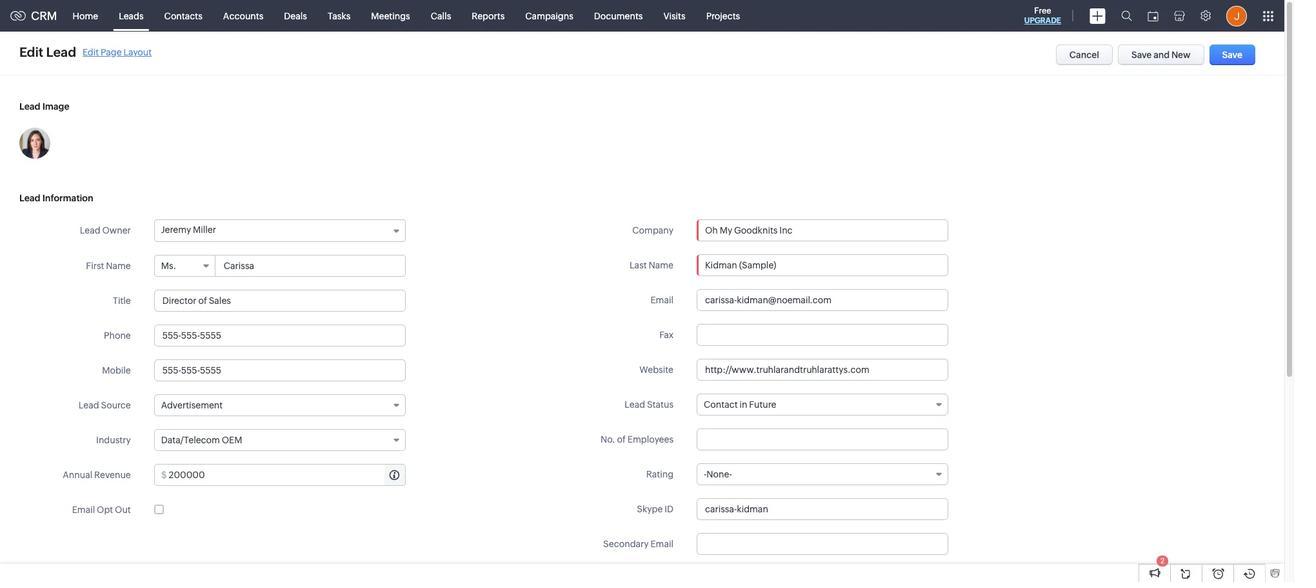 Task type: locate. For each thing, give the bounding box(es) containing it.
lead left information
[[19, 193, 40, 203]]

name
[[649, 260, 674, 270], [106, 261, 131, 271]]

edit
[[19, 45, 43, 59], [83, 47, 99, 57]]

information
[[42, 193, 93, 203]]

Data/Telecom OEM field
[[154, 429, 406, 451]]

edit page layout link
[[83, 47, 152, 57]]

save left "and"
[[1132, 50, 1152, 60]]

image image
[[19, 128, 50, 159]]

search element
[[1114, 0, 1141, 32]]

deals link
[[274, 0, 318, 31]]

and
[[1154, 50, 1171, 60]]

0 horizontal spatial edit
[[19, 45, 43, 59]]

$
[[161, 470, 167, 480]]

calls
[[431, 11, 451, 21]]

id
[[665, 504, 674, 514]]

name right last
[[649, 260, 674, 270]]

lead image
[[19, 101, 69, 112]]

jeremy miller
[[161, 225, 216, 235]]

lead source
[[79, 400, 131, 411]]

create menu element
[[1083, 0, 1114, 31]]

future
[[750, 400, 777, 410]]

free upgrade
[[1025, 6, 1062, 25]]

meetings link
[[361, 0, 421, 31]]

lead left status
[[625, 400, 646, 410]]

secondary email
[[604, 539, 674, 549]]

email
[[651, 295, 674, 305], [72, 505, 95, 515], [651, 539, 674, 549]]

1 horizontal spatial save
[[1223, 50, 1243, 60]]

contacts link
[[154, 0, 213, 31]]

data/telecom
[[161, 435, 220, 445]]

tasks
[[328, 11, 351, 21]]

visits
[[664, 11, 686, 21]]

email left opt
[[72, 505, 95, 515]]

1 horizontal spatial edit
[[83, 47, 99, 57]]

create menu image
[[1090, 8, 1106, 24]]

first
[[86, 261, 104, 271]]

lead left source
[[79, 400, 99, 411]]

leads link
[[109, 0, 154, 31]]

save inside "button"
[[1223, 50, 1243, 60]]

lead for lead image
[[19, 101, 40, 112]]

secondary
[[604, 539, 649, 549]]

first name
[[86, 261, 131, 271]]

upgrade
[[1025, 16, 1062, 25]]

campaigns link
[[515, 0, 584, 31]]

-
[[704, 469, 707, 480]]

revenue
[[94, 470, 131, 480]]

lead left image at the left of page
[[19, 101, 40, 112]]

edit down crm link
[[19, 45, 43, 59]]

None text field
[[216, 256, 405, 276], [697, 324, 949, 346], [697, 359, 949, 381], [154, 360, 406, 381], [697, 429, 949, 451], [697, 498, 949, 520], [216, 256, 405, 276], [697, 324, 949, 346], [697, 359, 949, 381], [154, 360, 406, 381], [697, 429, 949, 451], [697, 498, 949, 520]]

title
[[113, 296, 131, 306]]

-none-
[[704, 469, 733, 480]]

save
[[1132, 50, 1152, 60], [1223, 50, 1243, 60]]

phone
[[104, 331, 131, 341]]

projects
[[707, 11, 741, 21]]

name right first
[[106, 261, 131, 271]]

None text field
[[698, 220, 948, 241], [697, 254, 949, 276], [697, 289, 949, 311], [154, 290, 406, 312], [154, 325, 406, 347], [169, 465, 405, 485], [697, 533, 949, 555], [698, 220, 948, 241], [697, 254, 949, 276], [697, 289, 949, 311], [154, 290, 406, 312], [154, 325, 406, 347], [169, 465, 405, 485], [697, 533, 949, 555]]

save down profile image
[[1223, 50, 1243, 60]]

2
[[1161, 557, 1165, 565]]

edit left page
[[83, 47, 99, 57]]

lead
[[46, 45, 76, 59], [19, 101, 40, 112], [19, 193, 40, 203], [80, 225, 100, 236], [625, 400, 646, 410], [79, 400, 99, 411]]

source
[[101, 400, 131, 411]]

email up fax
[[651, 295, 674, 305]]

image
[[42, 101, 69, 112]]

page
[[101, 47, 122, 57]]

annual revenue
[[63, 470, 131, 480]]

jeremy
[[161, 225, 191, 235]]

rating
[[647, 469, 674, 480]]

1 horizontal spatial name
[[649, 260, 674, 270]]

None field
[[698, 220, 948, 241]]

edit lead edit page layout
[[19, 45, 152, 59]]

documents link
[[584, 0, 654, 31]]

skype
[[637, 504, 663, 514]]

1 vertical spatial email
[[72, 505, 95, 515]]

0 vertical spatial email
[[651, 295, 674, 305]]

contacts
[[164, 11, 203, 21]]

lead left owner
[[80, 225, 100, 236]]

lead owner
[[80, 225, 131, 236]]

skype id
[[637, 504, 674, 514]]

tasks link
[[318, 0, 361, 31]]

calendar image
[[1148, 11, 1159, 21]]

website
[[640, 365, 674, 375]]

contact
[[704, 400, 738, 410]]

free
[[1035, 6, 1052, 15]]

lead for lead information
[[19, 193, 40, 203]]

name for last name
[[649, 260, 674, 270]]

2 vertical spatial email
[[651, 539, 674, 549]]

1 save from the left
[[1132, 50, 1152, 60]]

0 horizontal spatial name
[[106, 261, 131, 271]]

projects link
[[696, 0, 751, 31]]

email for email
[[651, 295, 674, 305]]

Advertisement field
[[154, 394, 406, 416]]

accounts link
[[213, 0, 274, 31]]

miller
[[193, 225, 216, 235]]

save inside button
[[1132, 50, 1152, 60]]

email down skype id
[[651, 539, 674, 549]]

2 save from the left
[[1223, 50, 1243, 60]]

documents
[[594, 11, 643, 21]]

0 horizontal spatial save
[[1132, 50, 1152, 60]]



Task type: vqa. For each thing, say whether or not it's contained in the screenshot.
Apple Lee Apple
no



Task type: describe. For each thing, give the bounding box(es) containing it.
data/telecom oem
[[161, 435, 242, 445]]

lead status
[[625, 400, 674, 410]]

lead for lead status
[[625, 400, 646, 410]]

save button
[[1210, 45, 1256, 65]]

owner
[[102, 225, 131, 236]]

opt
[[97, 505, 113, 515]]

-None- field
[[697, 463, 949, 485]]

save for save
[[1223, 50, 1243, 60]]

calls link
[[421, 0, 462, 31]]

lead for lead owner
[[80, 225, 100, 236]]

lead for lead source
[[79, 400, 99, 411]]

search image
[[1122, 10, 1133, 21]]

profile element
[[1219, 0, 1256, 31]]

cancel
[[1070, 50, 1100, 60]]

reports
[[472, 11, 505, 21]]

visits link
[[654, 0, 696, 31]]

edit inside edit lead edit page layout
[[83, 47, 99, 57]]

no.
[[601, 434, 616, 445]]

ms.
[[161, 261, 176, 271]]

accounts
[[223, 11, 264, 21]]

deals
[[284, 11, 307, 21]]

of
[[617, 434, 626, 445]]

reports link
[[462, 0, 515, 31]]

last name
[[630, 260, 674, 270]]

leads
[[119, 11, 144, 21]]

none-
[[707, 469, 733, 480]]

email opt out
[[72, 505, 131, 515]]

meetings
[[371, 11, 410, 21]]

home
[[73, 11, 98, 21]]

save and new button
[[1119, 45, 1205, 65]]

status
[[647, 400, 674, 410]]

Contact in Future field
[[697, 394, 949, 416]]

email for email opt out
[[72, 505, 95, 515]]

in
[[740, 400, 748, 410]]

save for save and new
[[1132, 50, 1152, 60]]

campaigns
[[526, 11, 574, 21]]

home link
[[62, 0, 109, 31]]

name for first name
[[106, 261, 131, 271]]

fax
[[660, 330, 674, 340]]

mobile
[[102, 365, 131, 376]]

industry
[[96, 435, 131, 445]]

lead down crm
[[46, 45, 76, 59]]

crm
[[31, 9, 57, 23]]

no. of employees
[[601, 434, 674, 445]]

employees
[[628, 434, 674, 445]]

Ms. field
[[155, 256, 215, 276]]

new
[[1172, 50, 1191, 60]]

save and new
[[1132, 50, 1191, 60]]

company
[[633, 225, 674, 236]]

lead information
[[19, 193, 93, 203]]

out
[[115, 505, 131, 515]]

last
[[630, 260, 647, 270]]

crm link
[[10, 9, 57, 23]]

profile image
[[1227, 5, 1248, 26]]

annual
[[63, 470, 92, 480]]

contact in future
[[704, 400, 777, 410]]

oem
[[222, 435, 242, 445]]

layout
[[124, 47, 152, 57]]

advertisement
[[161, 400, 223, 411]]

cancel button
[[1057, 45, 1114, 65]]



